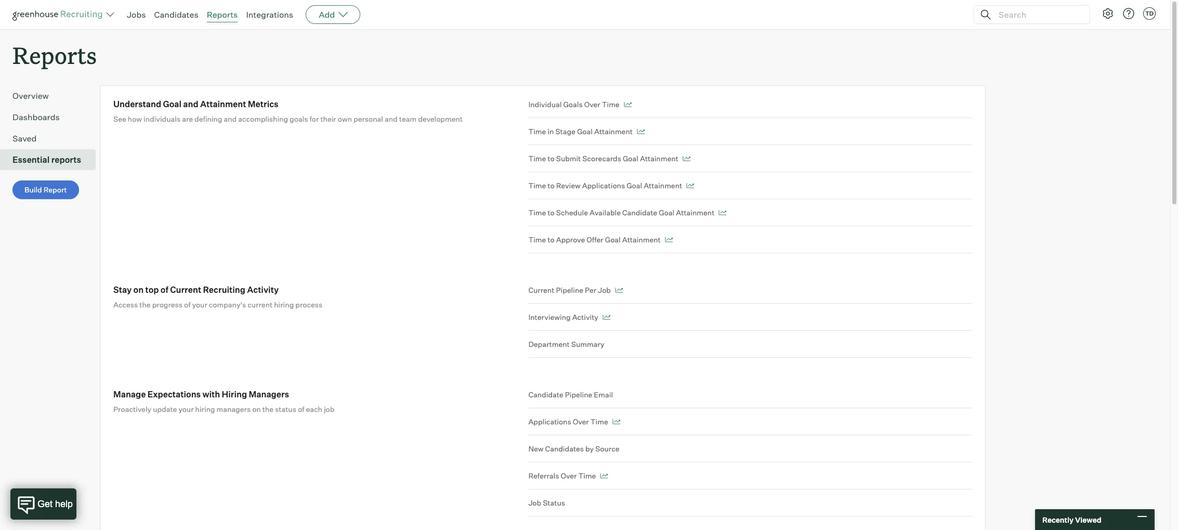Task type: describe. For each thing, give the bounding box(es) containing it.
each
[[306, 405, 322, 414]]

interviewing
[[529, 313, 571, 322]]

time down by
[[579, 471, 596, 480]]

team
[[399, 115, 417, 123]]

report
[[44, 185, 67, 194]]

icon chart image for interviewing activity
[[603, 315, 611, 320]]

the inside stay on top of current recruiting activity access the progress of your company's current hiring process
[[140, 300, 151, 309]]

time left "in" at the top left of the page
[[529, 127, 546, 136]]

job status
[[529, 498, 565, 507]]

expectations
[[148, 389, 201, 400]]

candidates link
[[154, 9, 199, 20]]

icon chart image for individual goals over time
[[624, 102, 632, 107]]

build
[[24, 185, 42, 194]]

viewed
[[1076, 515, 1102, 524]]

time to submit scorecards goal attainment
[[529, 154, 679, 163]]

in
[[548, 127, 554, 136]]

understand
[[113, 99, 161, 109]]

new candidates by source link
[[529, 435, 973, 462]]

to for approve
[[548, 235, 555, 244]]

Search text field
[[997, 7, 1081, 22]]

top
[[145, 285, 159, 295]]

company's
[[209, 300, 246, 309]]

time left 'schedule'
[[529, 208, 546, 217]]

candidate pipeline email
[[529, 390, 613, 399]]

source
[[596, 444, 620, 453]]

candidate pipeline email link
[[529, 389, 973, 408]]

td button
[[1144, 7, 1156, 20]]

over for applications over time
[[573, 417, 589, 426]]

submit
[[556, 154, 581, 163]]

to for submit
[[548, 154, 555, 163]]

time right goals
[[602, 100, 620, 109]]

time in stage goal attainment
[[529, 127, 633, 136]]

integrations
[[246, 9, 293, 20]]

email
[[594, 390, 613, 399]]

approve
[[556, 235, 585, 244]]

with
[[203, 389, 220, 400]]

understand goal and attainment metrics see how individuals are defining and accomplishing goals for their own personal and team development
[[113, 99, 463, 123]]

recruiting
[[203, 285, 245, 295]]

jobs link
[[127, 9, 146, 20]]

stay on top of current recruiting activity access the progress of your company's current hiring process
[[113, 285, 323, 309]]

integrations link
[[246, 9, 293, 20]]

referrals over time
[[529, 471, 596, 480]]

overview
[[12, 91, 49, 101]]

new
[[529, 444, 544, 453]]

of inside "manage expectations with hiring managers proactively update your hiring managers on the status of each job"
[[298, 405, 304, 414]]

0 horizontal spatial job
[[529, 498, 542, 507]]

time to schedule available candidate goal attainment
[[529, 208, 715, 217]]

individual goals over time
[[529, 100, 620, 109]]

progress
[[152, 300, 183, 309]]

0 vertical spatial reports
[[207, 9, 238, 20]]

pipeline for stay on top of current recruiting activity
[[556, 286, 584, 294]]

defining
[[195, 115, 222, 123]]

icon chart image for time to schedule available candidate goal attainment
[[719, 210, 727, 215]]

stay
[[113, 285, 132, 295]]

essential reports
[[12, 155, 81, 165]]

configure image
[[1102, 7, 1115, 20]]

current pipeline per job
[[529, 286, 611, 294]]

0 vertical spatial of
[[161, 285, 168, 295]]

managers
[[249, 389, 289, 400]]

referrals
[[529, 471, 559, 480]]

to for review
[[548, 181, 555, 190]]

by
[[586, 444, 594, 453]]

time left submit
[[529, 154, 546, 163]]

available
[[590, 208, 621, 217]]

icon chart image for time to review applications goal attainment
[[687, 183, 694, 188]]

goals
[[290, 115, 308, 123]]

1 vertical spatial candidates
[[545, 444, 584, 453]]

build report
[[24, 185, 67, 194]]

time left 'approve'
[[529, 235, 546, 244]]

to for schedule
[[548, 208, 555, 217]]

per
[[585, 286, 597, 294]]

update
[[153, 405, 177, 414]]

how
[[128, 115, 142, 123]]

accomplishing
[[238, 115, 288, 123]]

dashboards
[[12, 112, 60, 122]]

their
[[321, 115, 336, 123]]

current inside stay on top of current recruiting activity access the progress of your company's current hiring process
[[170, 285, 201, 295]]

hiring
[[222, 389, 247, 400]]

new candidates by source
[[529, 444, 620, 453]]

for
[[310, 115, 319, 123]]

icon chart image for current pipeline per job
[[615, 288, 623, 293]]

department summary
[[529, 340, 605, 349]]

1 vertical spatial of
[[184, 300, 191, 309]]

0 vertical spatial job
[[598, 286, 611, 294]]

goal inside understand goal and attainment metrics see how individuals are defining and accomplishing goals for their own personal and team development
[[163, 99, 182, 109]]

td button
[[1142, 5, 1158, 22]]

your inside stay on top of current recruiting activity access the progress of your company's current hiring process
[[192, 300, 207, 309]]



Task type: locate. For each thing, give the bounding box(es) containing it.
review
[[556, 181, 581, 190]]

1 horizontal spatial hiring
[[274, 300, 294, 309]]

on down managers
[[252, 405, 261, 414]]

0 horizontal spatial hiring
[[195, 405, 215, 414]]

greenhouse recruiting image
[[12, 8, 106, 21]]

to
[[548, 154, 555, 163], [548, 181, 555, 190], [548, 208, 555, 217], [548, 235, 555, 244]]

department summary link
[[529, 331, 973, 358]]

status
[[275, 405, 296, 414]]

activity up the summary
[[572, 313, 599, 322]]

2 horizontal spatial and
[[385, 115, 398, 123]]

over for referrals over time
[[561, 471, 577, 480]]

scorecards
[[583, 154, 621, 163]]

candidates right jobs link at left top
[[154, 9, 199, 20]]

current up progress
[[170, 285, 201, 295]]

offer
[[587, 235, 604, 244]]

td
[[1146, 10, 1154, 17]]

interviewing activity
[[529, 313, 599, 322]]

0 horizontal spatial activity
[[247, 285, 279, 295]]

candidate right available
[[623, 208, 658, 217]]

icon chart image
[[624, 102, 632, 107], [637, 129, 645, 134], [683, 156, 691, 161], [687, 183, 694, 188], [719, 210, 727, 215], [665, 237, 673, 242], [615, 288, 623, 293], [603, 315, 611, 320], [613, 419, 620, 425], [600, 473, 608, 479]]

icon chart image for time to submit scorecards goal attainment
[[683, 156, 691, 161]]

pipeline inside candidate pipeline email link
[[565, 390, 593, 399]]

time down email
[[591, 417, 608, 426]]

1 vertical spatial candidate
[[529, 390, 564, 399]]

your inside "manage expectations with hiring managers proactively update your hiring managers on the status of each job"
[[179, 405, 194, 414]]

0 vertical spatial your
[[192, 300, 207, 309]]

0 horizontal spatial candidates
[[154, 9, 199, 20]]

activity
[[247, 285, 279, 295], [572, 313, 599, 322]]

hiring down with
[[195, 405, 215, 414]]

dashboards link
[[12, 111, 92, 123]]

your
[[192, 300, 207, 309], [179, 405, 194, 414]]

applications down time to submit scorecards goal attainment
[[582, 181, 625, 190]]

to left 'review'
[[548, 181, 555, 190]]

1 vertical spatial job
[[529, 498, 542, 507]]

hiring inside stay on top of current recruiting activity access the progress of your company's current hiring process
[[274, 300, 294, 309]]

1 vertical spatial reports
[[12, 40, 97, 70]]

manage
[[113, 389, 146, 400]]

access
[[113, 300, 138, 309]]

on inside stay on top of current recruiting activity access the progress of your company's current hiring process
[[133, 285, 144, 295]]

development
[[418, 115, 463, 123]]

to left submit
[[548, 154, 555, 163]]

and up are
[[183, 99, 199, 109]]

pipeline left per
[[556, 286, 584, 294]]

of right progress
[[184, 300, 191, 309]]

overview link
[[12, 90, 92, 102]]

jobs
[[127, 9, 146, 20]]

current
[[248, 300, 273, 309]]

hiring inside "manage expectations with hiring managers proactively update your hiring managers on the status of each job"
[[195, 405, 215, 414]]

2 to from the top
[[548, 181, 555, 190]]

job right per
[[598, 286, 611, 294]]

1 vertical spatial on
[[252, 405, 261, 414]]

metrics
[[248, 99, 279, 109]]

own
[[338, 115, 352, 123]]

essential reports link
[[12, 154, 92, 166]]

icon chart image for referrals over time
[[600, 473, 608, 479]]

over right goals
[[584, 100, 601, 109]]

1 horizontal spatial reports
[[207, 9, 238, 20]]

0 horizontal spatial candidate
[[529, 390, 564, 399]]

activity up current
[[247, 285, 279, 295]]

candidate up applications over time
[[529, 390, 564, 399]]

build report button
[[12, 181, 79, 199]]

0 horizontal spatial current
[[170, 285, 201, 295]]

job left status
[[529, 498, 542, 507]]

individuals
[[144, 115, 181, 123]]

saved link
[[12, 132, 92, 145]]

icon chart image for time to approve offer goal attainment
[[665, 237, 673, 242]]

pipeline left email
[[565, 390, 593, 399]]

on left top
[[133, 285, 144, 295]]

over right referrals
[[561, 471, 577, 480]]

candidate
[[623, 208, 658, 217], [529, 390, 564, 399]]

of right top
[[161, 285, 168, 295]]

recently
[[1043, 515, 1074, 524]]

1 vertical spatial applications
[[529, 417, 571, 426]]

icon chart image for time in stage goal attainment
[[637, 129, 645, 134]]

0 vertical spatial over
[[584, 100, 601, 109]]

job
[[598, 286, 611, 294], [529, 498, 542, 507]]

1 horizontal spatial activity
[[572, 313, 599, 322]]

hiring right current
[[274, 300, 294, 309]]

personal
[[354, 115, 383, 123]]

0 vertical spatial on
[[133, 285, 144, 295]]

2 vertical spatial of
[[298, 405, 304, 414]]

applications over time
[[529, 417, 608, 426]]

the down managers
[[263, 405, 274, 414]]

1 horizontal spatial applications
[[582, 181, 625, 190]]

1 horizontal spatial of
[[184, 300, 191, 309]]

1 horizontal spatial on
[[252, 405, 261, 414]]

1 to from the top
[[548, 154, 555, 163]]

reports right candidates link
[[207, 9, 238, 20]]

essential
[[12, 155, 50, 165]]

2 vertical spatial over
[[561, 471, 577, 480]]

applications up new
[[529, 417, 571, 426]]

over up new candidates by source
[[573, 417, 589, 426]]

status
[[543, 498, 565, 507]]

managers
[[217, 405, 251, 414]]

3 to from the top
[[548, 208, 555, 217]]

reports link
[[207, 9, 238, 20]]

job status link
[[529, 490, 973, 517]]

individual
[[529, 100, 562, 109]]

icon chart image for applications over time
[[613, 419, 620, 425]]

1 vertical spatial pipeline
[[565, 390, 593, 399]]

1 horizontal spatial candidate
[[623, 208, 658, 217]]

time to approve offer goal attainment
[[529, 235, 661, 244]]

0 horizontal spatial applications
[[529, 417, 571, 426]]

proactively
[[113, 405, 151, 414]]

1 vertical spatial hiring
[[195, 405, 215, 414]]

0 vertical spatial applications
[[582, 181, 625, 190]]

activity inside stay on top of current recruiting activity access the progress of your company's current hiring process
[[247, 285, 279, 295]]

and
[[183, 99, 199, 109], [224, 115, 237, 123], [385, 115, 398, 123]]

department
[[529, 340, 570, 349]]

summary
[[572, 340, 605, 349]]

0 vertical spatial pipeline
[[556, 286, 584, 294]]

process
[[296, 300, 323, 309]]

your left "company's"
[[192, 300, 207, 309]]

and right "defining" on the top of page
[[224, 115, 237, 123]]

0 horizontal spatial of
[[161, 285, 168, 295]]

on inside "manage expectations with hiring managers proactively update your hiring managers on the status of each job"
[[252, 405, 261, 414]]

reports
[[51, 155, 81, 165]]

0 horizontal spatial and
[[183, 99, 199, 109]]

1 vertical spatial activity
[[572, 313, 599, 322]]

the inside "manage expectations with hiring managers proactively update your hiring managers on the status of each job"
[[263, 405, 274, 414]]

1 horizontal spatial candidates
[[545, 444, 584, 453]]

1 vertical spatial over
[[573, 417, 589, 426]]

2 horizontal spatial of
[[298, 405, 304, 414]]

1 horizontal spatial job
[[598, 286, 611, 294]]

0 horizontal spatial reports
[[12, 40, 97, 70]]

candidates left by
[[545, 444, 584, 453]]

recently viewed
[[1043, 515, 1102, 524]]

job
[[324, 405, 335, 414]]

goals
[[564, 100, 583, 109]]

time left 'review'
[[529, 181, 546, 190]]

0 vertical spatial hiring
[[274, 300, 294, 309]]

manage expectations with hiring managers proactively update your hiring managers on the status of each job
[[113, 389, 335, 414]]

your down expectations
[[179, 405, 194, 414]]

add
[[319, 9, 335, 20]]

reports down greenhouse recruiting image
[[12, 40, 97, 70]]

candidates
[[154, 9, 199, 20], [545, 444, 584, 453]]

on
[[133, 285, 144, 295], [252, 405, 261, 414]]

the
[[140, 300, 151, 309], [263, 405, 274, 414]]

stage
[[556, 127, 576, 136]]

0 vertical spatial candidates
[[154, 9, 199, 20]]

current up interviewing
[[529, 286, 555, 294]]

1 horizontal spatial current
[[529, 286, 555, 294]]

0 vertical spatial activity
[[247, 285, 279, 295]]

schedule
[[556, 208, 588, 217]]

over
[[584, 100, 601, 109], [573, 417, 589, 426], [561, 471, 577, 480]]

to left 'schedule'
[[548, 208, 555, 217]]

4 to from the top
[[548, 235, 555, 244]]

1 horizontal spatial the
[[263, 405, 274, 414]]

applications
[[582, 181, 625, 190], [529, 417, 571, 426]]

hiring
[[274, 300, 294, 309], [195, 405, 215, 414]]

time to review applications goal attainment
[[529, 181, 683, 190]]

saved
[[12, 133, 37, 144]]

see
[[113, 115, 126, 123]]

0 horizontal spatial on
[[133, 285, 144, 295]]

pipeline for manage expectations with hiring managers
[[565, 390, 593, 399]]

0 vertical spatial the
[[140, 300, 151, 309]]

add button
[[306, 5, 361, 24]]

of left each
[[298, 405, 304, 414]]

1 vertical spatial the
[[263, 405, 274, 414]]

1 horizontal spatial and
[[224, 115, 237, 123]]

of
[[161, 285, 168, 295], [184, 300, 191, 309], [298, 405, 304, 414]]

0 vertical spatial candidate
[[623, 208, 658, 217]]

and left team
[[385, 115, 398, 123]]

to left 'approve'
[[548, 235, 555, 244]]

1 vertical spatial your
[[179, 405, 194, 414]]

0 horizontal spatial the
[[140, 300, 151, 309]]

the down top
[[140, 300, 151, 309]]

attainment inside understand goal and attainment metrics see how individuals are defining and accomplishing goals for their own personal and team development
[[200, 99, 246, 109]]



Task type: vqa. For each thing, say whether or not it's contained in the screenshot.
row containing Non-Tech
no



